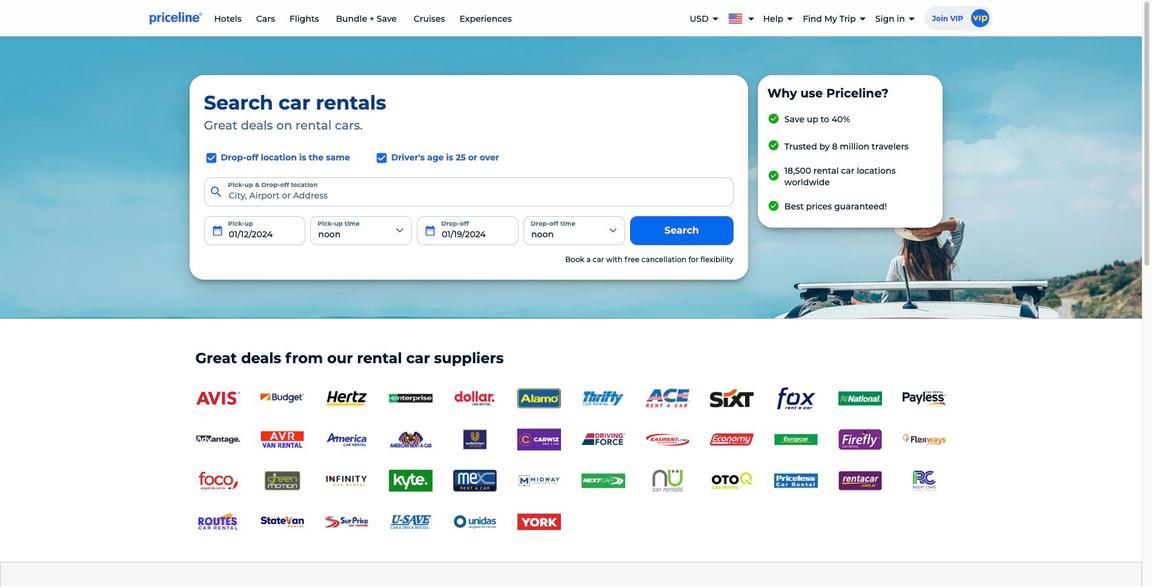 Task type: vqa. For each thing, say whether or not it's contained in the screenshot.
Pick-up location text field in the top of the page
no



Task type: locate. For each thing, give the bounding box(es) containing it.
u save image
[[389, 511, 432, 533]]

1 horizontal spatial calendar image
[[424, 225, 436, 237]]

0 horizontal spatial calendar image
[[211, 225, 223, 237]]

alamo image
[[517, 388, 561, 410]]

priceline.com home image
[[149, 12, 202, 25]]

state van rental image
[[260, 511, 304, 533]]

ace image
[[646, 388, 689, 410]]

2 calendar image from the left
[[424, 225, 436, 237]]

budget image
[[260, 388, 304, 410]]

Drop-off field
[[417, 216, 519, 245]]

europcar image
[[774, 429, 818, 451]]

avis image
[[196, 388, 240, 410]]

Pick-up field
[[204, 216, 306, 245]]

right cars image
[[902, 470, 946, 492]]

calendar image
[[211, 225, 223, 237], [424, 225, 436, 237]]

calendar image for drop-off field
[[424, 225, 436, 237]]

airport van rental image
[[260, 429, 304, 451]]

calendar image for pick-up field
[[211, 225, 223, 237]]

en us image
[[728, 11, 747, 24]]

otoq image
[[710, 470, 753, 492]]

payless image
[[902, 391, 946, 406]]

nü image
[[646, 470, 689, 492]]

1 calendar image from the left
[[211, 225, 223, 237]]

kyte image
[[389, 470, 432, 492]]

hertz image
[[324, 388, 368, 410]]



Task type: describe. For each thing, give the bounding box(es) containing it.
fox image
[[774, 388, 818, 410]]

america car rental image
[[324, 429, 368, 451]]

priceless image
[[774, 470, 818, 492]]

flexways image
[[902, 429, 946, 451]]

vip badge icon image
[[971, 9, 989, 27]]

infinity image
[[324, 470, 368, 492]]

york image
[[517, 511, 561, 533]]

firefly image
[[838, 429, 882, 451]]

economy image
[[710, 429, 753, 451]]

mex image
[[453, 470, 496, 492]]

easirent image
[[646, 429, 689, 451]]

foco image
[[196, 470, 240, 492]]

nextcar image
[[581, 470, 625, 492]]

City, Airport or Address text field
[[204, 177, 734, 206]]

american image
[[389, 429, 432, 451]]

advantage image
[[196, 429, 240, 451]]

surprice image
[[324, 511, 368, 533]]

green motion image
[[260, 470, 304, 492]]

carwiz image
[[517, 429, 561, 451]]

driving force image
[[581, 429, 625, 451]]

thrifty image
[[581, 388, 625, 410]]

midway image
[[517, 470, 561, 492]]

national image
[[838, 388, 882, 410]]

autounion image
[[453, 429, 496, 451]]

enterprise image
[[389, 388, 432, 410]]

rentacar image
[[838, 470, 882, 492]]

routes image
[[196, 511, 240, 533]]

unidas image
[[453, 511, 496, 533]]

dollar image
[[453, 388, 496, 410]]

sixt image
[[710, 388, 753, 410]]



